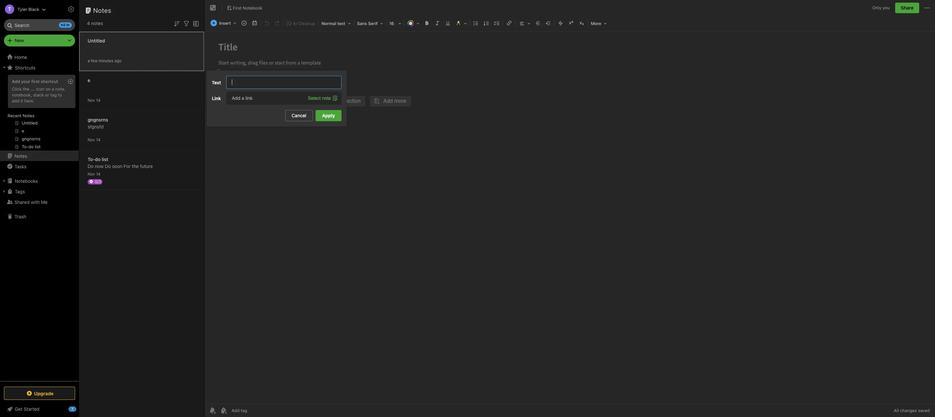 Task type: vqa. For each thing, say whether or not it's contained in the screenshot.
search box
no



Task type: describe. For each thing, give the bounding box(es) containing it.
serif
[[368, 21, 378, 26]]

2 do from the left
[[105, 163, 111, 169]]

1 nov 14 from the top
[[88, 98, 101, 103]]

Add tag field
[[231, 408, 281, 414]]

numbered list image
[[482, 18, 492, 28]]

e
[[88, 77, 90, 83]]

16
[[390, 21, 394, 26]]

expand tags image
[[2, 189, 7, 194]]

all
[[895, 408, 900, 413]]

click to collapse image
[[77, 405, 82, 413]]

tags
[[15, 189, 25, 194]]

your
[[21, 79, 30, 84]]

click the ...
[[12, 86, 35, 92]]

tasks
[[15, 164, 27, 169]]

future
[[140, 163, 153, 169]]

it
[[21, 98, 23, 103]]

shortcuts button
[[0, 62, 79, 73]]

Font color field
[[405, 18, 422, 28]]

black
[[28, 6, 39, 12]]

expand notebooks image
[[2, 178, 7, 184]]

shared
[[15, 199, 30, 205]]

add tag image
[[220, 407, 228, 415]]

View options field
[[191, 19, 200, 28]]

add
[[12, 79, 20, 84]]

first
[[31, 79, 40, 84]]

checklist image
[[493, 18, 502, 28]]

me
[[41, 199, 48, 205]]

notes
[[91, 20, 103, 26]]

stack
[[33, 92, 44, 98]]

normal
[[322, 21, 337, 26]]

Heading level field
[[319, 18, 353, 28]]

first notebook button
[[225, 3, 265, 13]]

saved
[[919, 408, 931, 413]]

1 horizontal spatial a
[[88, 58, 90, 63]]

task image
[[240, 18, 249, 28]]

group containing add your first shortcut
[[0, 73, 79, 153]]

Account field
[[0, 3, 46, 16]]

7
[[71, 407, 74, 411]]

on
[[46, 86, 51, 92]]

share
[[902, 5, 914, 11]]

changes
[[901, 408, 918, 413]]

bulleted list image
[[472, 18, 481, 28]]

indent image
[[534, 18, 543, 28]]

gngnsrns
[[88, 117, 108, 122]]

outdent image
[[544, 18, 553, 28]]

Note Editor text field
[[205, 32, 936, 404]]

2 nov 14 from the top
[[88, 137, 101, 142]]

minutes
[[99, 58, 114, 63]]

a few minutes ago
[[88, 58, 122, 63]]

list
[[102, 156, 108, 162]]

1 do from the left
[[88, 163, 94, 169]]

Add filters field
[[183, 19, 191, 28]]

Search text field
[[9, 19, 71, 31]]

sans
[[357, 21, 367, 26]]

note,
[[55, 86, 65, 92]]

get
[[15, 406, 22, 412]]

do
[[95, 156, 101, 162]]

to
[[58, 92, 62, 98]]

now
[[95, 163, 104, 169]]

Font size field
[[387, 18, 404, 28]]

new button
[[4, 35, 75, 46]]

notes link
[[0, 151, 79, 161]]

subscript image
[[578, 18, 587, 28]]

More field
[[589, 18, 609, 28]]

upgrade button
[[4, 387, 75, 400]]

3 14 from the top
[[96, 172, 101, 177]]

add filters image
[[183, 20, 191, 28]]

notebooks
[[15, 178, 38, 184]]

tasks button
[[0, 161, 79, 172]]

0 horizontal spatial the
[[23, 86, 29, 92]]

icon on a note, notebook, stack or tag to add it here.
[[12, 86, 65, 103]]

get started
[[15, 406, 39, 412]]

4 notes
[[87, 20, 103, 26]]

or
[[45, 92, 49, 98]]

sans serif
[[357, 21, 378, 26]]

4
[[87, 20, 90, 26]]

ago
[[115, 58, 122, 63]]

add your first shortcut
[[12, 79, 58, 84]]

Insert field
[[209, 18, 239, 28]]



Task type: locate. For each thing, give the bounding box(es) containing it.
do
[[88, 163, 94, 169], [105, 163, 111, 169]]

upgrade
[[34, 391, 54, 396]]

a inside icon on a note, notebook, stack or tag to add it here.
[[52, 86, 54, 92]]

2 vertical spatial notes
[[15, 153, 27, 159]]

notes
[[93, 7, 111, 14], [23, 113, 35, 118], [15, 153, 27, 159]]

started
[[24, 406, 39, 412]]

2 vertical spatial 14
[[96, 172, 101, 177]]

to-do list do now do soon for the future
[[88, 156, 153, 169]]

notebooks link
[[0, 176, 79, 186]]

1 vertical spatial notes
[[23, 113, 35, 118]]

0 vertical spatial notes
[[93, 7, 111, 14]]

0 vertical spatial the
[[23, 86, 29, 92]]

nov 14 up 0/3
[[88, 172, 101, 177]]

the
[[23, 86, 29, 92], [132, 163, 139, 169]]

more actions image
[[924, 4, 932, 12]]

2 vertical spatial nov 14
[[88, 172, 101, 177]]

superscript image
[[567, 18, 576, 28]]

with
[[31, 199, 40, 205]]

nov up 0/3
[[88, 172, 95, 177]]

tyler black
[[17, 6, 39, 12]]

a right on
[[52, 86, 54, 92]]

home
[[15, 54, 27, 60]]

italic image
[[433, 18, 442, 28]]

trash link
[[0, 211, 79, 222]]

more
[[591, 21, 602, 26]]

nov 14 down sfgnsfd
[[88, 137, 101, 142]]

a left the few
[[88, 58, 90, 63]]

2 nov from the top
[[88, 137, 95, 142]]

3 nov 14 from the top
[[88, 172, 101, 177]]

group
[[0, 73, 79, 153]]

1 vertical spatial nov 14
[[88, 137, 101, 142]]

bold image
[[423, 18, 432, 28]]

1 14 from the top
[[96, 98, 101, 103]]

all changes saved
[[895, 408, 931, 413]]

notes up tasks
[[15, 153, 27, 159]]

...
[[30, 86, 35, 92]]

few
[[91, 58, 98, 63]]

tag
[[50, 92, 57, 98]]

14
[[96, 98, 101, 103], [96, 137, 101, 142], [96, 172, 101, 177]]

nov 14 up gngnsrns
[[88, 98, 101, 103]]

nov down sfgnsfd
[[88, 137, 95, 142]]

notes right recent
[[23, 113, 35, 118]]

Help and Learning task checklist field
[[0, 404, 79, 415]]

1 horizontal spatial the
[[132, 163, 139, 169]]

the left ... on the top left of page
[[23, 86, 29, 92]]

normal text
[[322, 21, 346, 26]]

14 up 0/3
[[96, 172, 101, 177]]

expand note image
[[209, 4, 217, 12]]

14 down sfgnsfd
[[96, 137, 101, 142]]

Highlight field
[[454, 18, 469, 28]]

notebook
[[243, 5, 263, 10]]

first notebook
[[233, 5, 263, 10]]

0/3
[[95, 179, 101, 184]]

shortcuts
[[15, 65, 36, 70]]

nov
[[88, 98, 95, 103], [88, 137, 95, 142], [88, 172, 95, 177]]

14 up gngnsrns
[[96, 98, 101, 103]]

tree containing home
[[0, 52, 79, 381]]

0 horizontal spatial do
[[88, 163, 94, 169]]

2 vertical spatial nov
[[88, 172, 95, 177]]

shared with me
[[15, 199, 48, 205]]

first
[[233, 5, 242, 10]]

1 vertical spatial a
[[52, 86, 54, 92]]

only you
[[873, 5, 891, 10]]

text
[[338, 21, 346, 26]]

1 horizontal spatial do
[[105, 163, 111, 169]]

icon
[[36, 86, 44, 92]]

add a reminder image
[[209, 407, 217, 415]]

only
[[873, 5, 882, 10]]

Sort options field
[[173, 19, 181, 28]]

Alignment field
[[517, 18, 533, 28]]

sfgnsfd
[[88, 124, 104, 129]]

settings image
[[67, 5, 75, 13]]

recent notes
[[8, 113, 35, 118]]

recent
[[8, 113, 22, 118]]

the right the for
[[132, 163, 139, 169]]

0 vertical spatial nov
[[88, 98, 95, 103]]

new
[[61, 23, 70, 27]]

2 14 from the top
[[96, 137, 101, 142]]

strikethrough image
[[556, 18, 566, 28]]

untitled
[[88, 38, 105, 43]]

0 vertical spatial nov 14
[[88, 98, 101, 103]]

shared with me link
[[0, 197, 79, 207]]

notes inside group
[[23, 113, 35, 118]]

shortcut
[[41, 79, 58, 84]]

click
[[12, 86, 22, 92]]

do down list
[[105, 163, 111, 169]]

home link
[[0, 52, 79, 62]]

nov 14
[[88, 98, 101, 103], [88, 137, 101, 142], [88, 172, 101, 177]]

1 vertical spatial 14
[[96, 137, 101, 142]]

a
[[88, 58, 90, 63], [52, 86, 54, 92]]

calendar event image
[[250, 18, 259, 28]]

tree
[[0, 52, 79, 381]]

note window element
[[205, 0, 936, 417]]

share button
[[896, 3, 920, 13]]

1 vertical spatial nov
[[88, 137, 95, 142]]

insert
[[219, 20, 231, 26]]

0 vertical spatial 14
[[96, 98, 101, 103]]

More actions field
[[924, 3, 932, 13]]

new
[[15, 38, 24, 43]]

notes up notes
[[93, 7, 111, 14]]

add
[[12, 98, 19, 103]]

Font family field
[[355, 18, 386, 28]]

tyler
[[17, 6, 27, 12]]

you
[[884, 5, 891, 10]]

tags button
[[0, 186, 79, 197]]

trash
[[15, 214, 26, 219]]

do down to-
[[88, 163, 94, 169]]

3 nov from the top
[[88, 172, 95, 177]]

nov down e
[[88, 98, 95, 103]]

insert link image
[[505, 18, 514, 28]]

here.
[[24, 98, 34, 103]]

for
[[124, 163, 131, 169]]

0 horizontal spatial a
[[52, 86, 54, 92]]

to-
[[88, 156, 95, 162]]

underline image
[[444, 18, 453, 28]]

new search field
[[9, 19, 72, 31]]

soon
[[112, 163, 123, 169]]

1 vertical spatial the
[[132, 163, 139, 169]]

the inside to-do list do now do soon for the future
[[132, 163, 139, 169]]

0 vertical spatial a
[[88, 58, 90, 63]]

1 nov from the top
[[88, 98, 95, 103]]

notebook,
[[12, 92, 32, 98]]



